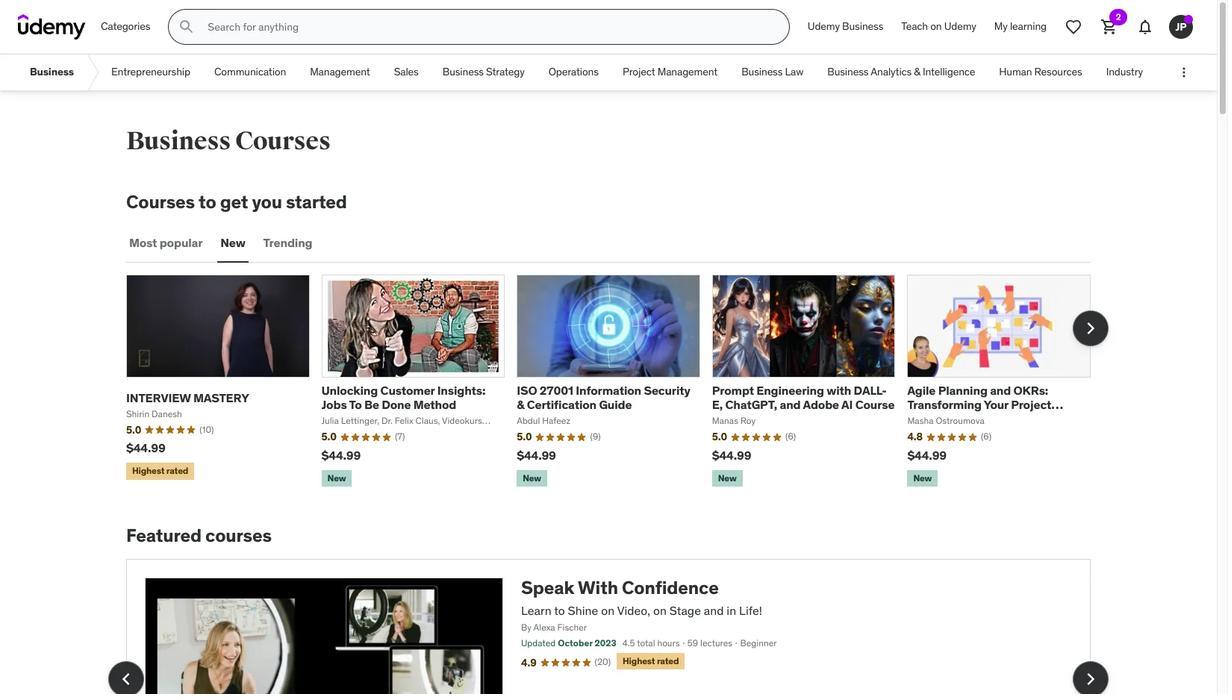 Task type: vqa. For each thing, say whether or not it's contained in the screenshot.
FINANCE for Finance
no



Task type: locate. For each thing, give the bounding box(es) containing it.
udemy up 'business law' link
[[808, 20, 840, 33]]

& inside iso 27001 information security & certification guide
[[517, 397, 524, 412]]

e,
[[712, 397, 723, 412]]

and left adobe
[[780, 397, 801, 412]]

1 horizontal spatial &
[[914, 65, 921, 79]]

1 horizontal spatial courses
[[235, 125, 331, 157]]

courses
[[235, 125, 331, 157], [126, 190, 195, 214]]

most popular button
[[126, 225, 206, 261]]

interview
[[126, 390, 191, 405]]

& right analytics
[[914, 65, 921, 79]]

speak with confidence learn to shine on video, on stage and in life! by alexa fischer
[[521, 577, 763, 633]]

(20)
[[595, 656, 611, 668]]

customer
[[381, 383, 435, 398]]

strategy
[[486, 65, 525, 79]]

industry link
[[1095, 55, 1155, 90]]

business law
[[742, 65, 804, 79]]

carousel element
[[126, 275, 1109, 490], [108, 559, 1109, 695]]

0 horizontal spatial and
[[704, 603, 724, 618]]

0 horizontal spatial to
[[199, 190, 216, 214]]

course
[[856, 397, 895, 412]]

2 link
[[1092, 9, 1128, 45]]

business law link
[[730, 55, 816, 90]]

featured courses
[[126, 524, 272, 548]]

prompt engineering with dall- e, chatgpt, and adobe ai course
[[712, 383, 895, 412]]

more subcategory menu links image
[[1177, 65, 1192, 80]]

0 horizontal spatial &
[[517, 397, 524, 412]]

27001
[[540, 383, 574, 398]]

management
[[310, 65, 370, 79], [658, 65, 718, 79]]

on
[[931, 20, 942, 33], [601, 603, 615, 618], [653, 603, 667, 618]]

to left "get" at the left top
[[199, 190, 216, 214]]

trending button
[[260, 225, 315, 261]]

interview  mastery
[[126, 390, 249, 405]]

1 udemy from the left
[[808, 20, 840, 33]]

on down the confidence at the right of the page
[[653, 603, 667, 618]]

certification
[[527, 397, 597, 412]]

highest
[[623, 656, 655, 667]]

1 horizontal spatial and
[[780, 397, 801, 412]]

rated
[[657, 656, 679, 667]]

my learning link
[[986, 9, 1056, 45]]

and
[[990, 383, 1011, 398], [780, 397, 801, 412], [704, 603, 724, 618]]

4.5
[[623, 638, 635, 649]]

4.9
[[521, 656, 537, 670]]

business left law
[[742, 65, 783, 79]]

Search for anything text field
[[205, 14, 771, 40]]

59
[[688, 638, 698, 649]]

operations link
[[537, 55, 611, 90]]

0 horizontal spatial project
[[623, 65, 655, 79]]

udemy left my
[[944, 20, 977, 33]]

business analytics & intelligence
[[828, 65, 976, 79]]

jobs
[[322, 397, 347, 412]]

guide
[[599, 397, 632, 412]]

0 vertical spatial next image
[[1079, 317, 1103, 340]]

my
[[995, 20, 1008, 33]]

business left strategy
[[443, 65, 484, 79]]

on right teach
[[931, 20, 942, 33]]

next image
[[1079, 317, 1103, 340], [1079, 667, 1103, 691]]

1 horizontal spatial management
[[658, 65, 718, 79]]

management link
[[298, 55, 382, 90]]

0 vertical spatial carousel element
[[126, 275, 1109, 490]]

project inside project management link
[[623, 65, 655, 79]]

carousel element containing speak with confidence
[[108, 559, 1109, 695]]

highest rated
[[623, 656, 679, 667]]

udemy inside the "teach on udemy" link
[[944, 20, 977, 33]]

on down with
[[601, 603, 615, 618]]

1 management from the left
[[310, 65, 370, 79]]

previous image
[[114, 667, 138, 691]]

business left arrow pointing to subcategory menu links icon
[[30, 65, 74, 79]]

notifications image
[[1137, 18, 1155, 36]]

1 horizontal spatial to
[[554, 603, 565, 618]]

business for business analytics & intelligence
[[828, 65, 869, 79]]

lectures
[[700, 638, 733, 649]]

1 horizontal spatial project
[[1011, 397, 1052, 412]]

0 vertical spatial project
[[623, 65, 655, 79]]

0 horizontal spatial courses
[[126, 190, 195, 214]]

unlocking customer insights: jobs to be done method
[[322, 383, 486, 412]]

new
[[221, 235, 245, 250]]

prompt engineering with dall- e, chatgpt, and adobe ai course link
[[712, 383, 895, 412]]

new button
[[218, 225, 248, 261]]

learning
[[1010, 20, 1047, 33]]

1 vertical spatial to
[[554, 603, 565, 618]]

updated
[[521, 638, 556, 649]]

and left "in"
[[704, 603, 724, 618]]

information
[[576, 383, 642, 398]]

project right your
[[1011, 397, 1052, 412]]

1 vertical spatial next image
[[1079, 667, 1103, 691]]

most popular
[[129, 235, 203, 250]]

your
[[984, 397, 1009, 412]]

0 horizontal spatial udemy
[[808, 20, 840, 33]]

& left 27001
[[517, 397, 524, 412]]

alexa
[[534, 622, 555, 633]]

1 horizontal spatial udemy
[[944, 20, 977, 33]]

1 vertical spatial project
[[1011, 397, 1052, 412]]

most
[[129, 235, 157, 250]]

business for business strategy
[[443, 65, 484, 79]]

2 horizontal spatial and
[[990, 383, 1011, 398]]

law
[[785, 65, 804, 79]]

1 vertical spatial carousel element
[[108, 559, 1109, 695]]

courses up the most popular
[[126, 190, 195, 214]]

business analytics & intelligence link
[[816, 55, 987, 90]]

2 udemy from the left
[[944, 20, 977, 33]]

project
[[623, 65, 655, 79], [1011, 397, 1052, 412]]

business left analytics
[[828, 65, 869, 79]]

project right operations
[[623, 65, 655, 79]]

business for business courses
[[126, 125, 231, 157]]

business left teach
[[842, 20, 884, 33]]

udemy inside udemy business link
[[808, 20, 840, 33]]

to up fischer
[[554, 603, 565, 618]]

1 vertical spatial &
[[517, 397, 524, 412]]

updated october 2023
[[521, 638, 617, 649]]

courses up you
[[235, 125, 331, 157]]

business down entrepreneurship link
[[126, 125, 231, 157]]

udemy business link
[[799, 9, 893, 45]]

agile
[[908, 383, 936, 398]]

stage
[[670, 603, 701, 618]]

1 horizontal spatial on
[[653, 603, 667, 618]]

0 horizontal spatial management
[[310, 65, 370, 79]]

&
[[914, 65, 921, 79], [517, 397, 524, 412]]

1 vertical spatial courses
[[126, 190, 195, 214]]

human
[[999, 65, 1032, 79]]

and left the okrs:
[[990, 383, 1011, 398]]

analytics
[[871, 65, 912, 79]]

engineering
[[757, 383, 824, 398]]



Task type: describe. For each thing, give the bounding box(es) containing it.
wishlist image
[[1065, 18, 1083, 36]]

2 management from the left
[[658, 65, 718, 79]]

0 horizontal spatial on
[[601, 603, 615, 618]]

prompt
[[712, 383, 754, 398]]

learn
[[521, 603, 552, 618]]

trending
[[263, 235, 313, 250]]

project management link
[[611, 55, 730, 90]]

submit search image
[[178, 18, 196, 36]]

teach
[[902, 20, 928, 33]]

jp
[[1176, 20, 1187, 33]]

2023
[[595, 638, 617, 649]]

business strategy
[[443, 65, 525, 79]]

method
[[414, 397, 456, 412]]

in
[[727, 603, 736, 618]]

resources
[[1035, 65, 1083, 79]]

to inside speak with confidence learn to shine on video, on stage and in life! by alexa fischer
[[554, 603, 565, 618]]

ai
[[842, 397, 853, 412]]

hours
[[657, 638, 680, 649]]

started
[[286, 190, 347, 214]]

udemy image
[[18, 14, 86, 40]]

outcomes
[[908, 412, 965, 427]]

shine
[[568, 603, 598, 618]]

get
[[220, 190, 248, 214]]

sales link
[[382, 55, 431, 90]]

human resources link
[[987, 55, 1095, 90]]

life!
[[739, 603, 763, 618]]

agile planning and okrs: transforming your project outcomes
[[908, 383, 1052, 427]]

business for business law
[[742, 65, 783, 79]]

59 lectures
[[688, 638, 733, 649]]

agile planning and okrs: transforming your project outcomes link
[[908, 383, 1064, 427]]

operations
[[549, 65, 599, 79]]

0 vertical spatial courses
[[235, 125, 331, 157]]

transforming
[[908, 397, 982, 412]]

interview  mastery link
[[126, 390, 249, 405]]

1 next image from the top
[[1079, 317, 1103, 340]]

communication
[[214, 65, 286, 79]]

entrepreneurship
[[111, 65, 190, 79]]

done
[[382, 397, 411, 412]]

jp link
[[1164, 9, 1199, 45]]

categories button
[[92, 9, 159, 45]]

beginner
[[740, 638, 777, 649]]

total
[[637, 638, 655, 649]]

fischer
[[558, 622, 587, 633]]

okrs:
[[1014, 383, 1049, 398]]

and inside speak with confidence learn to shine on video, on stage and in life! by alexa fischer
[[704, 603, 724, 618]]

and inside the prompt engineering with dall- e, chatgpt, and adobe ai course
[[780, 397, 801, 412]]

intelligence
[[923, 65, 976, 79]]

video,
[[617, 603, 651, 618]]

mastery
[[193, 390, 249, 405]]

categories
[[101, 20, 150, 33]]

be
[[364, 397, 379, 412]]

teach on udemy
[[902, 20, 977, 33]]

with
[[578, 577, 618, 600]]

courses to get you started
[[126, 190, 347, 214]]

popular
[[160, 235, 203, 250]]

communication link
[[202, 55, 298, 90]]

insights:
[[437, 383, 486, 398]]

sales
[[394, 65, 419, 79]]

0 vertical spatial &
[[914, 65, 921, 79]]

2
[[1116, 11, 1121, 22]]

you have alerts image
[[1184, 15, 1193, 24]]

october
[[558, 638, 593, 649]]

confidence
[[622, 577, 719, 600]]

project inside agile planning and okrs: transforming your project outcomes
[[1011, 397, 1052, 412]]

you
[[252, 190, 282, 214]]

shopping cart with 2 items image
[[1101, 18, 1119, 36]]

speak
[[521, 577, 574, 600]]

courses
[[205, 524, 272, 548]]

udemy business
[[808, 20, 884, 33]]

0 vertical spatial to
[[199, 190, 216, 214]]

arrow pointing to subcategory menu links image
[[86, 55, 99, 90]]

industry
[[1107, 65, 1143, 79]]

adobe
[[803, 397, 839, 412]]

and inside agile planning and okrs: transforming your project outcomes
[[990, 383, 1011, 398]]

to
[[349, 397, 362, 412]]

iso
[[517, 383, 537, 398]]

carousel element containing unlocking customer insights: jobs to be done method
[[126, 275, 1109, 490]]

unlocking
[[322, 383, 378, 398]]

business link
[[18, 55, 86, 90]]

iso 27001 information security & certification guide
[[517, 383, 691, 412]]

security
[[644, 383, 691, 398]]

2 horizontal spatial on
[[931, 20, 942, 33]]

my learning
[[995, 20, 1047, 33]]

with
[[827, 383, 852, 398]]

2 next image from the top
[[1079, 667, 1103, 691]]

iso 27001 information security & certification guide link
[[517, 383, 691, 412]]

project management
[[623, 65, 718, 79]]

by
[[521, 622, 532, 633]]

human resources
[[999, 65, 1083, 79]]



